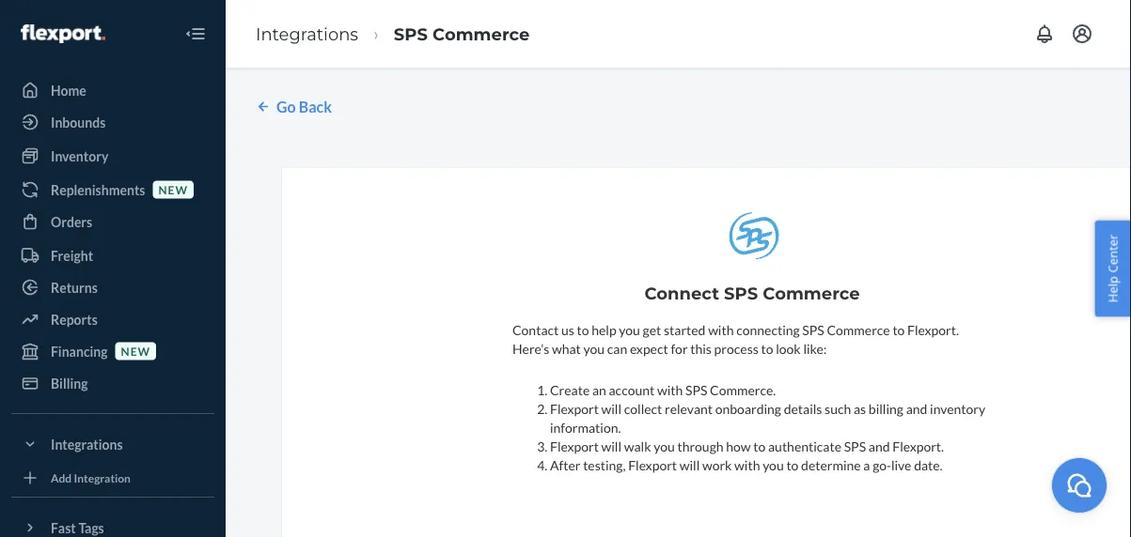 Task type: locate. For each thing, give the bounding box(es) containing it.
billing
[[869, 401, 904, 417]]

flexport down create at the bottom
[[550, 401, 599, 417]]

work
[[702, 458, 732, 474]]

flexport. up inventory
[[907, 322, 959, 338]]

and
[[906, 401, 927, 417], [869, 439, 890, 455]]

1 vertical spatial integrations
[[51, 437, 123, 453]]

to right the how
[[753, 439, 766, 455]]

with up process
[[708, 322, 734, 338]]

inventory
[[930, 401, 985, 417]]

and right billing
[[906, 401, 927, 417]]

here's
[[512, 341, 549, 357]]

freight link
[[11, 241, 214, 271]]

commerce inside contact us to help you get started with connecting sps commerce to flexport. here's what you can expect for this process to look like:
[[827, 322, 890, 338]]

add
[[51, 471, 72, 485]]

0 horizontal spatial and
[[869, 439, 890, 455]]

go
[[276, 97, 296, 116]]

to down connecting
[[761, 341, 773, 357]]

2 vertical spatial with
[[734, 458, 760, 474]]

flexport. up date.
[[892, 439, 944, 455]]

home
[[51, 82, 86, 98]]

go back button
[[254, 96, 332, 117]]

flexport down walk
[[628, 458, 677, 474]]

this
[[690, 341, 712, 357]]

new up orders link
[[158, 183, 188, 196]]

you left get
[[619, 322, 640, 338]]

connecting
[[736, 322, 800, 338]]

for
[[671, 341, 688, 357]]

sps
[[394, 23, 428, 44], [724, 283, 758, 304], [802, 322, 824, 338], [685, 383, 707, 399], [844, 439, 866, 455]]

back
[[299, 97, 332, 116]]

integrations up go back
[[256, 23, 358, 44]]

integrations up add integration
[[51, 437, 123, 453]]

fast tags
[[51, 520, 104, 536]]

can
[[607, 341, 627, 357]]

started
[[664, 322, 706, 338]]

0 vertical spatial new
[[158, 183, 188, 196]]

testing,
[[583, 458, 626, 474]]

replenishments
[[51, 182, 145, 198]]

look
[[776, 341, 801, 357]]

determine
[[801, 458, 861, 474]]

new
[[158, 183, 188, 196], [121, 345, 151, 358]]

create an account with sps commerce. flexport will collect relevant onboarding details such as billing and inventory information. flexport will walk you through how to authenticate sps and flexport. after testing, flexport will work with you to determine a go-live date.
[[550, 383, 985, 474]]

authenticate
[[768, 439, 842, 455]]

will up testing,
[[601, 439, 622, 455]]

you down authenticate
[[763, 458, 784, 474]]

you down help
[[583, 341, 605, 357]]

new down reports link
[[121, 345, 151, 358]]

1 vertical spatial flexport.
[[892, 439, 944, 455]]

1 vertical spatial with
[[657, 383, 683, 399]]

will
[[601, 401, 622, 417], [601, 439, 622, 455], [680, 458, 700, 474]]

such
[[825, 401, 851, 417]]

1 horizontal spatial new
[[158, 183, 188, 196]]

through
[[677, 439, 724, 455]]

information.
[[550, 420, 621, 436]]

fast
[[51, 520, 76, 536]]

to
[[577, 322, 589, 338], [893, 322, 905, 338], [761, 341, 773, 357], [753, 439, 766, 455], [786, 458, 799, 474]]

with
[[708, 322, 734, 338], [657, 383, 683, 399], [734, 458, 760, 474]]

0 vertical spatial and
[[906, 401, 927, 417]]

1 horizontal spatial with
[[708, 322, 734, 338]]

1 vertical spatial flexport
[[550, 439, 599, 455]]

with up relevant
[[657, 383, 683, 399]]

to down authenticate
[[786, 458, 799, 474]]

freight
[[51, 248, 93, 264]]

0 vertical spatial flexport.
[[907, 322, 959, 338]]

orders link
[[11, 207, 214, 237]]

will down an
[[601, 401, 622, 417]]

flexport logo image
[[21, 24, 105, 43]]

integrations inside integrations dropdown button
[[51, 437, 123, 453]]

integrations
[[256, 23, 358, 44], [51, 437, 123, 453]]

0 horizontal spatial integrations
[[51, 437, 123, 453]]

1 vertical spatial commerce
[[763, 283, 860, 304]]

tags
[[78, 520, 104, 536]]

how
[[726, 439, 751, 455]]

go back
[[276, 97, 332, 116]]

help center
[[1104, 235, 1121, 303]]

0 vertical spatial commerce
[[433, 23, 530, 44]]

1 vertical spatial new
[[121, 345, 151, 358]]

sps inside contact us to help you get started with connecting sps commerce to flexport. here's what you can expect for this process to look like:
[[802, 322, 824, 338]]

0 horizontal spatial new
[[121, 345, 151, 358]]

collect
[[624, 401, 662, 417]]

2 vertical spatial commerce
[[827, 322, 890, 338]]

close navigation image
[[184, 23, 207, 45]]

sps inside the breadcrumbs 'navigation'
[[394, 23, 428, 44]]

expect
[[630, 341, 668, 357]]

will down through
[[680, 458, 700, 474]]

0 vertical spatial with
[[708, 322, 734, 338]]

connect
[[644, 283, 719, 304]]

financing
[[51, 344, 108, 360]]

1 horizontal spatial and
[[906, 401, 927, 417]]

an
[[592, 383, 606, 399]]

reports link
[[11, 305, 214, 335]]

like:
[[803, 341, 827, 357]]

live
[[891, 458, 911, 474]]

and up go-
[[869, 439, 890, 455]]

1 horizontal spatial integrations
[[256, 23, 358, 44]]

billing link
[[11, 369, 214, 399]]

flexport. inside 'create an account with sps commerce. flexport will collect relevant onboarding details such as billing and inventory information. flexport will walk you through how to authenticate sps and flexport. after testing, flexport will work with you to determine a go-live date.'
[[892, 439, 944, 455]]

flexport up after
[[550, 439, 599, 455]]

1 vertical spatial and
[[869, 439, 890, 455]]

flexport
[[550, 401, 599, 417], [550, 439, 599, 455], [628, 458, 677, 474]]

add integration link
[[11, 467, 214, 490]]

as
[[854, 401, 866, 417]]

commerce
[[433, 23, 530, 44], [763, 283, 860, 304], [827, 322, 890, 338]]

flexport.
[[907, 322, 959, 338], [892, 439, 944, 455]]

you
[[619, 322, 640, 338], [583, 341, 605, 357], [654, 439, 675, 455], [763, 458, 784, 474]]

orders
[[51, 214, 92, 230]]

0 vertical spatial integrations
[[256, 23, 358, 44]]

with down the how
[[734, 458, 760, 474]]



Task type: describe. For each thing, give the bounding box(es) containing it.
breadcrumbs navigation
[[241, 6, 545, 61]]

what
[[552, 341, 581, 357]]

home link
[[11, 75, 214, 105]]

inventory link
[[11, 141, 214, 171]]

sps commerce link
[[394, 23, 530, 44]]

0 horizontal spatial with
[[657, 383, 683, 399]]

sps commerce
[[394, 23, 530, 44]]

2 vertical spatial flexport
[[628, 458, 677, 474]]

help center button
[[1095, 221, 1131, 317]]

details
[[784, 401, 822, 417]]

with inside contact us to help you get started with connecting sps commerce to flexport. here's what you can expect for this process to look like:
[[708, 322, 734, 338]]

open notifications image
[[1033, 23, 1056, 45]]

inbounds
[[51, 114, 106, 130]]

ojiud image
[[1065, 472, 1093, 500]]

a
[[863, 458, 870, 474]]

integrations link
[[256, 23, 358, 44]]

onboarding
[[715, 401, 781, 417]]

contact us to help you get started with connecting sps commerce to flexport. here's what you can expect for this process to look like:
[[512, 322, 959, 357]]

integrations button
[[11, 430, 214, 460]]

fast tags button
[[11, 513, 214, 538]]

returns link
[[11, 273, 214, 303]]

walk
[[624, 439, 651, 455]]

create
[[550, 383, 590, 399]]

relevant
[[665, 401, 713, 417]]

process
[[714, 341, 759, 357]]

new for replenishments
[[158, 183, 188, 196]]

2 horizontal spatial with
[[734, 458, 760, 474]]

integration
[[74, 471, 131, 485]]

to right us
[[577, 322, 589, 338]]

center
[[1104, 235, 1121, 273]]

after
[[550, 458, 581, 474]]

open account menu image
[[1071, 23, 1093, 45]]

add integration
[[51, 471, 131, 485]]

2 vertical spatial will
[[680, 458, 700, 474]]

date.
[[914, 458, 943, 474]]

connect sps commerce
[[644, 283, 860, 304]]

0 vertical spatial flexport
[[550, 401, 599, 417]]

returns
[[51, 280, 98, 296]]

commerce.
[[710, 383, 776, 399]]

contact
[[512, 322, 559, 338]]

integrations inside the breadcrumbs 'navigation'
[[256, 23, 358, 44]]

reports
[[51, 312, 98, 328]]

get
[[643, 322, 661, 338]]

account
[[609, 383, 655, 399]]

help
[[592, 322, 616, 338]]

billing
[[51, 376, 88, 392]]

inbounds link
[[11, 107, 214, 137]]

0 vertical spatial will
[[601, 401, 622, 417]]

commerce inside the breadcrumbs 'navigation'
[[433, 23, 530, 44]]

flexport. inside contact us to help you get started with connecting sps commerce to flexport. here's what you can expect for this process to look like:
[[907, 322, 959, 338]]

inventory
[[51, 148, 108, 164]]

to up billing
[[893, 322, 905, 338]]

us
[[561, 322, 574, 338]]

you right walk
[[654, 439, 675, 455]]

1 vertical spatial will
[[601, 439, 622, 455]]

go-
[[873, 458, 891, 474]]

new for financing
[[121, 345, 151, 358]]

help
[[1104, 276, 1121, 303]]



Task type: vqa. For each thing, say whether or not it's contained in the screenshot.
go-
yes



